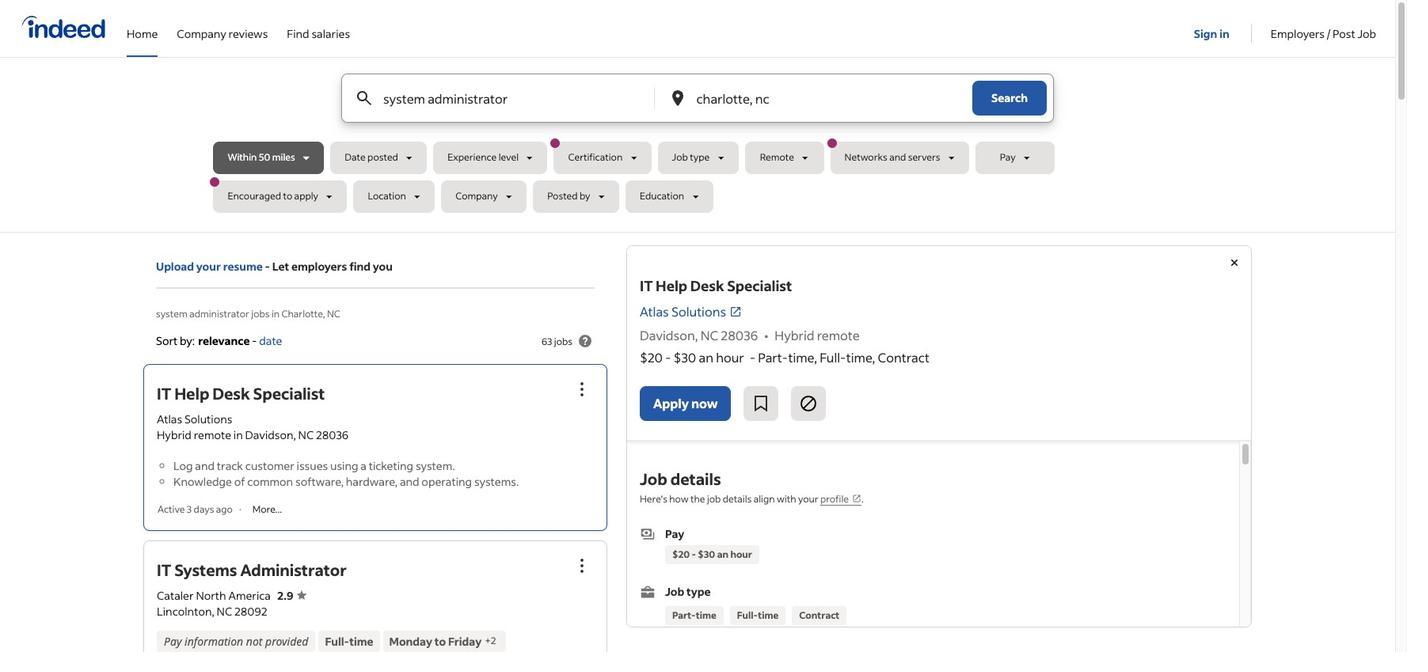 Task type: locate. For each thing, give the bounding box(es) containing it.
certification
[[568, 152, 623, 163]]

1 horizontal spatial company
[[455, 190, 498, 202]]

$20 up apply
[[640, 349, 663, 366]]

$20 - $30 an hour - part-time, full-time, contract
[[640, 349, 930, 366]]

.
[[862, 493, 864, 505]]

help up atlas solutions
[[656, 276, 687, 295]]

and up knowledge
[[195, 459, 215, 474]]

desk down relevance on the left bottom of page
[[212, 384, 250, 404]]

1 vertical spatial to
[[434, 634, 446, 649]]

company for company reviews
[[177, 26, 226, 41]]

1 horizontal spatial part-
[[758, 349, 788, 366]]

1 vertical spatial solutions
[[184, 412, 232, 427]]

find salaries link
[[287, 0, 350, 54]]

1 horizontal spatial solutions
[[671, 303, 726, 320]]

0 horizontal spatial jobs
[[251, 308, 270, 320]]

2 horizontal spatial time
[[758, 610, 779, 622]]

to left apply
[[283, 190, 292, 202]]

1 horizontal spatial details
[[723, 493, 752, 505]]

desk inside it help desk specialist atlas solutions hybrid remote in davidson, nc 28036
[[212, 384, 250, 404]]

None search field
[[210, 74, 1182, 219]]

help for it help desk specialist
[[656, 276, 687, 295]]

and left servers
[[889, 152, 906, 163]]

1 vertical spatial desk
[[212, 384, 250, 404]]

it help desk specialist atlas solutions hybrid remote in davidson, nc 28036
[[157, 384, 348, 443]]

hybrid up log
[[157, 428, 192, 443]]

2.9
[[277, 588, 293, 603]]

resume
[[223, 259, 263, 274]]

to
[[283, 190, 292, 202], [434, 634, 446, 649]]

details
[[670, 469, 721, 489], [723, 493, 752, 505]]

help icon image
[[576, 332, 595, 351]]

jobs up date link
[[251, 308, 270, 320]]

0 horizontal spatial full-time
[[325, 634, 373, 649]]

2 horizontal spatial and
[[889, 152, 906, 163]]

miles
[[272, 152, 295, 163]]

0 vertical spatial atlas
[[640, 303, 669, 320]]

1 horizontal spatial $20
[[672, 549, 690, 561]]

2 horizontal spatial in
[[1220, 26, 1230, 41]]

solutions down it help desk specialist button
[[184, 412, 232, 427]]

to left 'friday'
[[434, 634, 446, 649]]

0 vertical spatial details
[[670, 469, 721, 489]]

time left "monday"
[[349, 634, 373, 649]]

2 horizontal spatial pay
[[1000, 152, 1016, 163]]

0 horizontal spatial $20
[[640, 349, 663, 366]]

63
[[542, 335, 552, 347]]

pay down search button in the right of the page
[[1000, 152, 1016, 163]]

1 horizontal spatial 28036
[[721, 327, 758, 344]]

0 horizontal spatial $30
[[673, 349, 696, 366]]

it up atlas solutions
[[640, 276, 653, 295]]

full-
[[820, 349, 846, 366], [737, 610, 758, 622], [325, 634, 349, 649]]

time,
[[788, 349, 817, 366], [846, 349, 875, 366]]

1 horizontal spatial in
[[271, 308, 280, 320]]

2 vertical spatial full-
[[325, 634, 349, 649]]

remote button
[[745, 142, 824, 174]]

job type up the part-time
[[665, 584, 711, 599]]

$20
[[640, 349, 663, 366], [672, 549, 690, 561]]

remote up track
[[194, 428, 231, 443]]

0 horizontal spatial davidson,
[[245, 428, 296, 443]]

time right the part-time
[[758, 610, 779, 622]]

atlas down it help desk specialist
[[640, 303, 669, 320]]

full-time for monday to friday
[[325, 634, 373, 649]]

28036 left •
[[721, 327, 758, 344]]

·
[[239, 504, 241, 516]]

pay inside dropdown button
[[1000, 152, 1016, 163]]

an for $20 - $30 an hour
[[717, 549, 728, 561]]

part- down •
[[758, 349, 788, 366]]

1 horizontal spatial $30
[[698, 549, 715, 561]]

0 horizontal spatial 28036
[[316, 428, 348, 443]]

1 vertical spatial in
[[271, 308, 280, 320]]

0 vertical spatial $20
[[640, 349, 663, 366]]

0 vertical spatial and
[[889, 152, 906, 163]]

0 horizontal spatial details
[[670, 469, 721, 489]]

cataler
[[157, 588, 194, 603]]

1 horizontal spatial pay
[[665, 527, 684, 542]]

$30 down atlas solutions link
[[673, 349, 696, 366]]

$20 for $20 - $30 an hour - part-time, full-time, contract
[[640, 349, 663, 366]]

0 vertical spatial company
[[177, 26, 226, 41]]

job
[[1358, 26, 1376, 41], [672, 152, 688, 163], [640, 469, 667, 489], [665, 584, 684, 599]]

1 horizontal spatial atlas
[[640, 303, 669, 320]]

jobs right 63
[[554, 335, 572, 347]]

2 horizontal spatial full-
[[820, 349, 846, 366]]

1 vertical spatial full-
[[737, 610, 758, 622]]

Edit location text field
[[693, 74, 941, 122]]

1 vertical spatial help
[[174, 384, 209, 404]]

an up now
[[699, 349, 713, 366]]

it for it systems administrator
[[157, 559, 171, 580]]

job type up education popup button
[[672, 152, 710, 163]]

contract
[[878, 349, 930, 366], [799, 610, 840, 622]]

0 vertical spatial $30
[[673, 349, 696, 366]]

it inside it help desk specialist atlas solutions hybrid remote in davidson, nc 28036
[[157, 384, 171, 404]]

your right the upload
[[196, 259, 221, 274]]

time for monday to friday
[[349, 634, 373, 649]]

your right with
[[798, 493, 818, 505]]

50
[[259, 152, 270, 163]]

0 vertical spatial specialist
[[727, 276, 792, 295]]

america
[[228, 588, 271, 603]]

job inside dropdown button
[[672, 152, 688, 163]]

1 vertical spatial remote
[[194, 428, 231, 443]]

job actions for it help desk specialist is collapsed image
[[572, 380, 591, 399]]

and inside popup button
[[889, 152, 906, 163]]

job type inside dropdown button
[[672, 152, 710, 163]]

1 vertical spatial $30
[[698, 549, 715, 561]]

1 horizontal spatial specialist
[[727, 276, 792, 295]]

full-time for contract
[[737, 610, 779, 622]]

atlas up log
[[157, 412, 182, 427]]

and down ticketing
[[400, 475, 419, 490]]

1 vertical spatial company
[[455, 190, 498, 202]]

type up the part-time
[[687, 584, 711, 599]]

help inside it help desk specialist atlas solutions hybrid remote in davidson, nc 28036
[[174, 384, 209, 404]]

0 horizontal spatial time,
[[788, 349, 817, 366]]

apply
[[653, 395, 689, 412]]

0 vertical spatial solutions
[[671, 303, 726, 320]]

in up track
[[233, 428, 243, 443]]

job
[[707, 493, 721, 505]]

friday
[[448, 634, 482, 649]]

1 vertical spatial hybrid
[[157, 428, 192, 443]]

1 horizontal spatial contract
[[878, 349, 930, 366]]

it
[[640, 276, 653, 295], [157, 384, 171, 404], [157, 559, 171, 580]]

find
[[349, 259, 371, 274]]

job type
[[672, 152, 710, 163], [665, 584, 711, 599]]

details up the 'the'
[[670, 469, 721, 489]]

0 vertical spatial an
[[699, 349, 713, 366]]

0 vertical spatial help
[[656, 276, 687, 295]]

0 vertical spatial hybrid
[[775, 327, 814, 344]]

1 vertical spatial an
[[717, 549, 728, 561]]

search: Job title, keywords, or company text field
[[380, 74, 628, 122]]

1 vertical spatial jobs
[[554, 335, 572, 347]]

0 horizontal spatial hybrid
[[157, 428, 192, 443]]

0 horizontal spatial and
[[195, 459, 215, 474]]

0 vertical spatial your
[[196, 259, 221, 274]]

nc down atlas solutions link
[[700, 327, 718, 344]]

28036 inside it help desk specialist atlas solutions hybrid remote in davidson, nc 28036
[[316, 428, 348, 443]]

0 horizontal spatial your
[[196, 259, 221, 274]]

in up the date
[[271, 308, 280, 320]]

+
[[485, 635, 491, 647]]

here's how the job details align with your
[[640, 493, 820, 505]]

1 vertical spatial full-time
[[325, 634, 373, 649]]

log and track customer issues using a ticketing system. knowledge of common software, hardware, and operating systems.
[[173, 459, 519, 490]]

0 vertical spatial type
[[690, 152, 710, 163]]

hour for $20 - $30 an hour
[[730, 549, 752, 561]]

servers
[[908, 152, 940, 163]]

$20 for $20 - $30 an hour
[[672, 549, 690, 561]]

1 vertical spatial atlas
[[157, 412, 182, 427]]

•
[[764, 327, 768, 344]]

specialist up •
[[727, 276, 792, 295]]

in right sign
[[1220, 26, 1230, 41]]

-
[[265, 259, 270, 274], [252, 333, 257, 348], [665, 349, 671, 366], [750, 349, 755, 366], [692, 549, 696, 561]]

0 horizontal spatial full-
[[325, 634, 349, 649]]

company down experience
[[455, 190, 498, 202]]

desk
[[690, 276, 724, 295], [212, 384, 250, 404]]

1 horizontal spatial full-
[[737, 610, 758, 622]]

1 horizontal spatial an
[[717, 549, 728, 561]]

to inside popup button
[[283, 190, 292, 202]]

education
[[640, 190, 684, 202]]

hybrid up $20 - $30 an hour - part-time, full-time, contract
[[775, 327, 814, 344]]

job up education popup button
[[672, 152, 688, 163]]

0 vertical spatial full-
[[820, 349, 846, 366]]

help for it help desk specialist atlas solutions hybrid remote in davidson, nc 28036
[[174, 384, 209, 404]]

specialist for it help desk specialist
[[727, 276, 792, 295]]

sign in link
[[1194, 1, 1232, 55]]

part- down the $20 - $30 an hour
[[672, 610, 696, 622]]

1 horizontal spatial remote
[[817, 327, 860, 344]]

0 horizontal spatial in
[[233, 428, 243, 443]]

full-time right the part-time
[[737, 610, 779, 622]]

and for log
[[195, 459, 215, 474]]

davidson, inside it help desk specialist atlas solutions hybrid remote in davidson, nc 28036
[[245, 428, 296, 443]]

solutions down it help desk specialist
[[671, 303, 726, 320]]

1 vertical spatial 28036
[[316, 428, 348, 443]]

- left the let
[[265, 259, 270, 274]]

using
[[330, 459, 358, 474]]

an down here's how the job details align with your
[[717, 549, 728, 561]]

davidson, down atlas solutions
[[640, 327, 698, 344]]

specialist for it help desk specialist atlas solutions hybrid remote in davidson, nc 28036
[[253, 384, 325, 404]]

2
[[491, 635, 496, 647]]

here's
[[640, 493, 667, 505]]

remote
[[817, 327, 860, 344], [194, 428, 231, 443]]

1 horizontal spatial full-time
[[737, 610, 779, 622]]

to for monday
[[434, 634, 446, 649]]

salaries
[[311, 26, 350, 41]]

type up education popup button
[[690, 152, 710, 163]]

hour down here's how the job details align with your
[[730, 549, 752, 561]]

job up here's
[[640, 469, 667, 489]]

0 vertical spatial it
[[640, 276, 653, 295]]

1 vertical spatial hour
[[730, 549, 752, 561]]

0 vertical spatial to
[[283, 190, 292, 202]]

$30 down the job
[[698, 549, 715, 561]]

hour down "davidson, nc 28036 • hybrid remote"
[[716, 349, 744, 366]]

with
[[777, 493, 796, 505]]

it for it help desk specialist atlas solutions hybrid remote in davidson, nc 28036
[[157, 384, 171, 404]]

2 vertical spatial in
[[233, 428, 243, 443]]

in
[[1220, 26, 1230, 41], [271, 308, 280, 320], [233, 428, 243, 443]]

networks
[[845, 152, 887, 163]]

1 vertical spatial your
[[798, 493, 818, 505]]

2 vertical spatial and
[[400, 475, 419, 490]]

time down the $20 - $30 an hour
[[696, 610, 716, 622]]

jobs
[[251, 308, 270, 320], [554, 335, 572, 347]]

part-
[[758, 349, 788, 366], [672, 610, 696, 622]]

2 vertical spatial it
[[157, 559, 171, 580]]

issues
[[297, 459, 328, 474]]

sort by: relevance - date
[[156, 333, 282, 348]]

davidson, up customer
[[245, 428, 296, 443]]

remote up $20 - $30 an hour - part-time, full-time, contract
[[817, 327, 860, 344]]

1 vertical spatial specialist
[[253, 384, 325, 404]]

0 horizontal spatial remote
[[194, 428, 231, 443]]

help
[[656, 276, 687, 295], [174, 384, 209, 404]]

profile
[[820, 493, 849, 505]]

now
[[691, 395, 718, 412]]

0 vertical spatial full-time
[[737, 610, 779, 622]]

date
[[259, 333, 282, 348]]

hybrid
[[775, 327, 814, 344], [157, 428, 192, 443]]

experience level button
[[433, 142, 547, 174]]

specialist down date link
[[253, 384, 325, 404]]

atlas inside it help desk specialist atlas solutions hybrid remote in davidson, nc 28036
[[157, 412, 182, 427]]

0 vertical spatial pay
[[1000, 152, 1016, 163]]

0 vertical spatial 28036
[[721, 327, 758, 344]]

pay down lincolnton,
[[164, 634, 182, 649]]

atlas
[[640, 303, 669, 320], [157, 412, 182, 427]]

desk for it help desk specialist atlas solutions hybrid remote in davidson, nc 28036
[[212, 384, 250, 404]]

1 horizontal spatial to
[[434, 634, 446, 649]]

28036 up using
[[316, 428, 348, 443]]

desk up atlas solutions link
[[690, 276, 724, 295]]

hour for $20 - $30 an hour - part-time, full-time, contract
[[716, 349, 744, 366]]

0 horizontal spatial specialist
[[253, 384, 325, 404]]

1 vertical spatial and
[[195, 459, 215, 474]]

specialist
[[727, 276, 792, 295], [253, 384, 325, 404]]

it for it help desk specialist
[[640, 276, 653, 295]]

full-time
[[737, 610, 779, 622], [325, 634, 373, 649]]

specialist inside it help desk specialist atlas solutions hybrid remote in davidson, nc 28036
[[253, 384, 325, 404]]

full-time left "monday"
[[325, 634, 373, 649]]

it up cataler
[[157, 559, 171, 580]]

$30
[[673, 349, 696, 366], [698, 549, 715, 561]]

0 horizontal spatial part-
[[672, 610, 696, 622]]

full- for monday to friday
[[325, 634, 349, 649]]

1 horizontal spatial desk
[[690, 276, 724, 295]]

1 horizontal spatial time,
[[846, 349, 875, 366]]

an for $20 - $30 an hour - part-time, full-time, contract
[[699, 349, 713, 366]]

education button
[[626, 181, 713, 213]]

company left reviews
[[177, 26, 226, 41]]

0 vertical spatial davidson,
[[640, 327, 698, 344]]

1 horizontal spatial and
[[400, 475, 419, 490]]

hybrid inside it help desk specialist atlas solutions hybrid remote in davidson, nc 28036
[[157, 428, 192, 443]]

company for company
[[455, 190, 498, 202]]

0 vertical spatial job type
[[672, 152, 710, 163]]

help down by:
[[174, 384, 209, 404]]

0 vertical spatial part-
[[758, 349, 788, 366]]

28036
[[721, 327, 758, 344], [316, 428, 348, 443]]

provided
[[265, 634, 308, 649]]

0 horizontal spatial company
[[177, 26, 226, 41]]

details right the job
[[723, 493, 752, 505]]

/
[[1327, 26, 1331, 41]]

0 horizontal spatial pay
[[164, 634, 182, 649]]

nc up issues at the bottom left of the page
[[298, 428, 314, 443]]

an
[[699, 349, 713, 366], [717, 549, 728, 561]]

1 time, from the left
[[788, 349, 817, 366]]

company inside popup button
[[455, 190, 498, 202]]

0 horizontal spatial solutions
[[184, 412, 232, 427]]

company reviews
[[177, 26, 268, 41]]

1 horizontal spatial help
[[656, 276, 687, 295]]

encouraged
[[228, 190, 281, 202]]

pay down how
[[665, 527, 684, 542]]

$20 - $30 an hour
[[672, 549, 752, 561]]

- left the date
[[252, 333, 257, 348]]

time
[[696, 610, 716, 622], [758, 610, 779, 622], [349, 634, 373, 649]]

1 vertical spatial contract
[[799, 610, 840, 622]]

nc
[[327, 308, 340, 320], [700, 327, 718, 344], [298, 428, 314, 443], [217, 604, 232, 619]]

it down sort
[[157, 384, 171, 404]]

$20 down how
[[672, 549, 690, 561]]

0 horizontal spatial time
[[349, 634, 373, 649]]



Task type: describe. For each thing, give the bounding box(es) containing it.
type inside dropdown button
[[690, 152, 710, 163]]

how
[[669, 493, 689, 505]]

1 horizontal spatial jobs
[[554, 335, 572, 347]]

cataler north america
[[157, 588, 271, 603]]

date link
[[259, 333, 282, 348]]

administrator
[[189, 308, 249, 320]]

1 vertical spatial type
[[687, 584, 711, 599]]

apply
[[294, 190, 318, 202]]

1 horizontal spatial hybrid
[[775, 327, 814, 344]]

1 vertical spatial part-
[[672, 610, 696, 622]]

- down the 'the'
[[692, 549, 696, 561]]

date posted
[[345, 152, 398, 163]]

employers
[[1271, 26, 1325, 41]]

search button
[[972, 81, 1047, 116]]

job up the part-time
[[665, 584, 684, 599]]

1 horizontal spatial your
[[798, 493, 818, 505]]

close job details image
[[1225, 253, 1244, 272]]

davidson, nc 28036 • hybrid remote
[[640, 327, 860, 344]]

remote
[[760, 152, 794, 163]]

date
[[345, 152, 366, 163]]

part-time
[[672, 610, 716, 622]]

employers / post job link
[[1271, 0, 1376, 54]]

relevance
[[198, 333, 250, 348]]

0 vertical spatial remote
[[817, 327, 860, 344]]

within 50 miles button
[[213, 142, 324, 174]]

2 time, from the left
[[846, 349, 875, 366]]

find
[[287, 26, 309, 41]]

by
[[580, 190, 590, 202]]

active 3 days ago ·
[[158, 504, 241, 516]]

lincolnton, nc 28092
[[157, 604, 267, 619]]

1 horizontal spatial time
[[696, 610, 716, 622]]

date posted button
[[330, 142, 427, 174]]

ticketing
[[369, 459, 413, 474]]

systems.
[[474, 475, 519, 490]]

level
[[499, 152, 519, 163]]

days
[[194, 504, 214, 516]]

full- for contract
[[737, 610, 758, 622]]

sort
[[156, 333, 178, 348]]

location button
[[354, 181, 435, 213]]

job type button
[[658, 142, 738, 174]]

a
[[360, 459, 367, 474]]

and for networks
[[889, 152, 906, 163]]

1 vertical spatial details
[[723, 493, 752, 505]]

system administrator jobs in charlotte, nc
[[156, 308, 340, 320]]

nc down 'cataler north america'
[[217, 604, 232, 619]]

1 horizontal spatial davidson,
[[640, 327, 698, 344]]

experience
[[448, 152, 497, 163]]

63 jobs
[[542, 335, 572, 347]]

of
[[234, 475, 245, 490]]

lincolnton,
[[157, 604, 214, 619]]

nc inside it help desk specialist atlas solutions hybrid remote in davidson, nc 28036
[[298, 428, 314, 443]]

not
[[246, 634, 262, 649]]

system
[[156, 308, 187, 320]]

job right post
[[1358, 26, 1376, 41]]

upload
[[156, 259, 194, 274]]

upload your resume - let employers find you
[[156, 259, 393, 274]]

home link
[[127, 0, 158, 54]]

0 vertical spatial jobs
[[251, 308, 270, 320]]

within 50 miles
[[228, 152, 295, 163]]

to for encouraged
[[283, 190, 292, 202]]

it help desk specialist
[[640, 276, 792, 295]]

encouraged to apply button
[[210, 177, 347, 213]]

none search field containing search
[[210, 74, 1182, 219]]

reviews
[[229, 26, 268, 41]]

job details
[[640, 469, 721, 489]]

in inside it help desk specialist atlas solutions hybrid remote in davidson, nc 28036
[[233, 428, 243, 443]]

within
[[228, 152, 257, 163]]

home
[[127, 26, 158, 41]]

not interested image
[[799, 394, 818, 413]]

it help desk specialist button
[[157, 384, 325, 404]]

hardware,
[[346, 475, 398, 490]]

ago
[[216, 504, 233, 516]]

location
[[368, 190, 406, 202]]

2 vertical spatial pay
[[164, 634, 182, 649]]

pay button
[[975, 142, 1055, 174]]

track
[[217, 459, 243, 474]]

north
[[196, 588, 226, 603]]

search
[[991, 90, 1028, 105]]

remote inside it help desk specialist atlas solutions hybrid remote in davidson, nc 28036
[[194, 428, 231, 443]]

by:
[[180, 333, 195, 348]]

atlas solutions link
[[640, 302, 742, 321]]

system.
[[416, 459, 455, 474]]

monday
[[389, 634, 432, 649]]

nc right charlotte,
[[327, 308, 340, 320]]

atlas solutions
[[640, 303, 726, 320]]

job actions for it systems administrator is collapsed image
[[572, 556, 591, 575]]

systems
[[174, 559, 237, 580]]

- down "davidson, nc 28036 • hybrid remote"
[[750, 349, 755, 366]]

$30 for $20 - $30 an hour
[[698, 549, 715, 561]]

find salaries
[[287, 26, 350, 41]]

time for contract
[[758, 610, 779, 622]]

save this job image
[[752, 394, 771, 413]]

3
[[187, 504, 192, 516]]

let
[[272, 259, 289, 274]]

solutions inside it help desk specialist atlas solutions hybrid remote in davidson, nc 28036
[[184, 412, 232, 427]]

post
[[1333, 26, 1355, 41]]

posted by button
[[533, 181, 619, 213]]

- up apply
[[665, 349, 671, 366]]

knowledge
[[173, 475, 232, 490]]

$30 for $20 - $30 an hour - part-time, full-time, contract
[[673, 349, 696, 366]]

profile link
[[820, 493, 862, 506]]

operating
[[422, 475, 472, 490]]

active
[[158, 504, 185, 516]]

common
[[247, 475, 293, 490]]

monday to friday + 2
[[389, 634, 496, 649]]

0 vertical spatial in
[[1220, 26, 1230, 41]]

posted by
[[547, 190, 590, 202]]

company reviews link
[[177, 0, 268, 54]]

1 vertical spatial job type
[[665, 584, 711, 599]]

desk for it help desk specialist
[[690, 276, 724, 295]]

2.9 out of five stars rating image
[[277, 588, 306, 603]]

certification button
[[551, 139, 651, 174]]

employers / post job
[[1271, 26, 1376, 41]]

employers
[[291, 259, 347, 274]]

encouraged to apply
[[228, 190, 318, 202]]

software,
[[295, 475, 344, 490]]

sign
[[1194, 26, 1217, 41]]

customer
[[245, 459, 294, 474]]

log
[[173, 459, 193, 474]]

apply now button
[[640, 386, 731, 421]]

the
[[690, 493, 705, 505]]

1 vertical spatial pay
[[665, 527, 684, 542]]



Task type: vqa. For each thing, say whether or not it's contained in the screenshot.
Experience Level
yes



